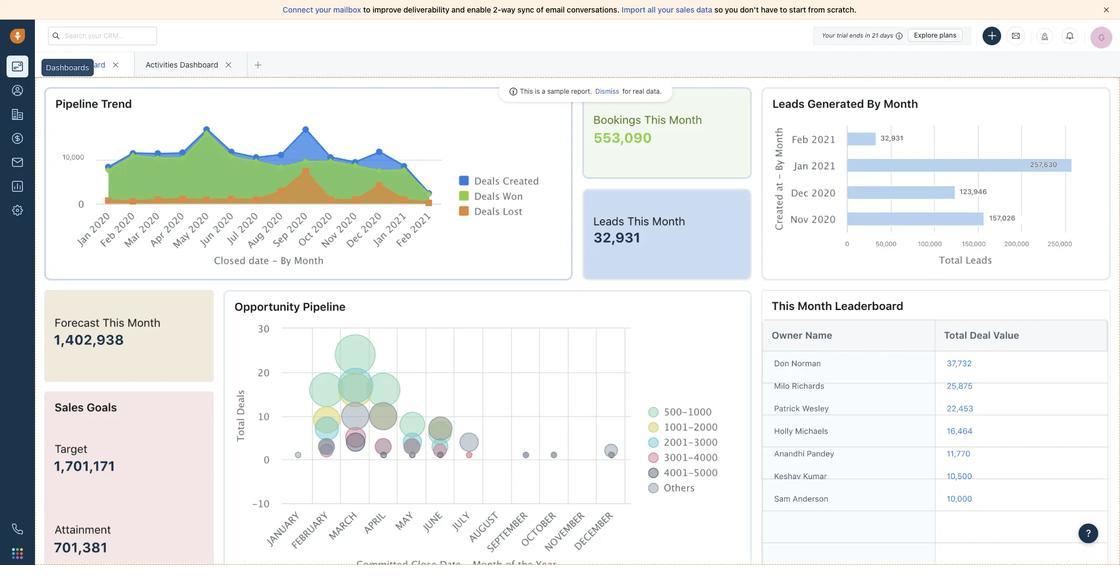Task type: vqa. For each thing, say whether or not it's contained in the screenshot.
the Team activity report
no



Task type: describe. For each thing, give the bounding box(es) containing it.
improve
[[373, 5, 402, 14]]

is
[[535, 87, 540, 95]]

sync
[[518, 5, 534, 14]]

so
[[715, 5, 723, 14]]

scratch.
[[827, 5, 857, 14]]

trial
[[837, 32, 848, 39]]

email
[[546, 5, 565, 14]]

sample
[[547, 87, 570, 95]]

sales
[[676, 5, 695, 14]]

conversations.
[[567, 5, 620, 14]]

data
[[697, 5, 713, 14]]

phone element
[[7, 519, 28, 541]]

plans
[[940, 31, 957, 39]]

dashboard for activities dashboard
[[180, 60, 218, 69]]

import
[[622, 5, 646, 14]]

2 to from the left
[[780, 5, 787, 14]]

report.
[[571, 87, 592, 95]]

mailbox
[[333, 5, 361, 14]]

your trial ends in 21 days
[[822, 32, 894, 39]]

1 your from the left
[[315, 5, 331, 14]]

phone image
[[12, 524, 23, 535]]

import all your sales data link
[[622, 5, 715, 14]]

a
[[542, 87, 546, 95]]

2 your from the left
[[658, 5, 674, 14]]

don't
[[740, 5, 759, 14]]

start
[[789, 5, 806, 14]]

way
[[501, 5, 516, 14]]

sales dashboard
[[46, 60, 105, 69]]

activities dashboard
[[146, 60, 218, 69]]

1 to from the left
[[363, 5, 371, 14]]

connect your mailbox link
[[283, 5, 363, 14]]

explore
[[914, 31, 938, 39]]

your
[[822, 32, 835, 39]]

explore plans link
[[908, 29, 963, 42]]



Task type: locate. For each thing, give the bounding box(es) containing it.
1 horizontal spatial dashboard
[[180, 60, 218, 69]]

from
[[808, 5, 825, 14]]

21
[[872, 32, 879, 39]]

sales
[[46, 60, 65, 69]]

real
[[633, 87, 645, 95]]

0 horizontal spatial your
[[315, 5, 331, 14]]

1 dashboard from the left
[[67, 60, 105, 69]]

your right all
[[658, 5, 674, 14]]

1 horizontal spatial to
[[780, 5, 787, 14]]

and
[[452, 5, 465, 14]]

of
[[536, 5, 544, 14]]

dashboard for sales dashboard
[[67, 60, 105, 69]]

dashboard
[[67, 60, 105, 69], [180, 60, 218, 69]]

to
[[363, 5, 371, 14], [780, 5, 787, 14]]

dismiss button
[[592, 86, 623, 97]]

deliverability
[[404, 5, 450, 14]]

days
[[880, 32, 894, 39]]

data.
[[646, 87, 662, 95]]

you
[[725, 5, 738, 14]]

to right mailbox
[[363, 5, 371, 14]]

1 horizontal spatial your
[[658, 5, 674, 14]]

all
[[648, 5, 656, 14]]

this is a sample report. dismiss for real data.
[[520, 87, 662, 95]]

dismiss
[[596, 87, 619, 95]]

email image
[[1012, 31, 1020, 40]]

your
[[315, 5, 331, 14], [658, 5, 674, 14]]

0 horizontal spatial dashboard
[[67, 60, 105, 69]]

dashboard right sales
[[67, 60, 105, 69]]

to left start on the right top
[[780, 5, 787, 14]]

0 horizontal spatial to
[[363, 5, 371, 14]]

dashboard right activities
[[180, 60, 218, 69]]

2-
[[493, 5, 501, 14]]

your left mailbox
[[315, 5, 331, 14]]

explore plans
[[914, 31, 957, 39]]

connect
[[283, 5, 313, 14]]

in
[[865, 32, 870, 39]]

Search your CRM... text field
[[48, 26, 157, 45]]

have
[[761, 5, 778, 14]]

freshworks switcher image
[[12, 549, 23, 560]]

2 dashboard from the left
[[180, 60, 218, 69]]

for
[[623, 87, 631, 95]]

this
[[520, 87, 533, 95]]

enable
[[467, 5, 491, 14]]

ends
[[850, 32, 864, 39]]

activities
[[146, 60, 178, 69]]

close image
[[1104, 7, 1110, 13]]

connect your mailbox to improve deliverability and enable 2-way sync of email conversations. import all your sales data so you don't have to start from scratch.
[[283, 5, 857, 14]]



